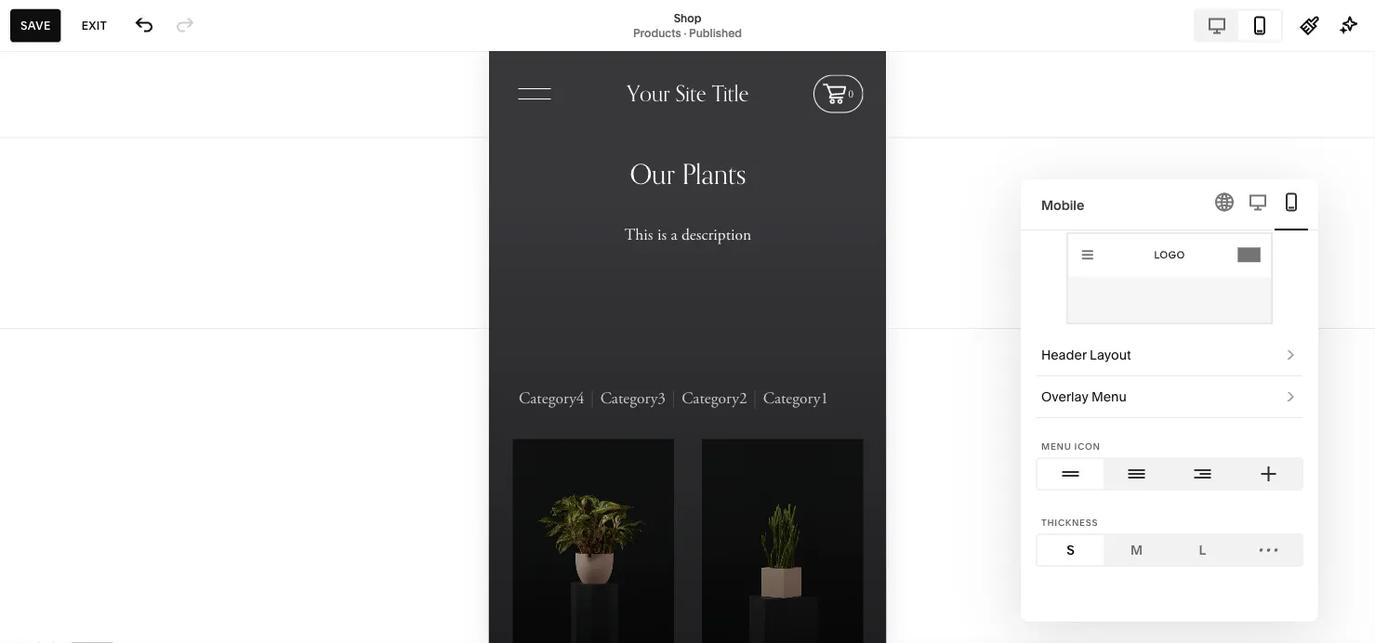 Task type: vqa. For each thing, say whether or not it's contained in the screenshot.
the leftmost in
no



Task type: locate. For each thing, give the bounding box(es) containing it.
shop
[[674, 11, 701, 25]]

1 horizontal spatial menu
[[1091, 389, 1127, 405]]

s
[[1067, 543, 1075, 558]]

categories button
[[0, 20, 131, 61]]

save
[[20, 19, 51, 32]]

mobile image
[[1280, 191, 1303, 213]]

menu
[[1091, 389, 1127, 405], [1041, 441, 1072, 452]]

0 horizontal spatial menu
[[1041, 441, 1072, 452]]

mobile button
[[1021, 179, 1318, 231]]

shop products · published
[[633, 11, 742, 40]]

tab list
[[1196, 11, 1281, 40], [1208, 179, 1308, 231], [1038, 459, 1302, 489], [1038, 536, 1302, 565]]

icon image
[[1060, 464, 1081, 484], [1126, 464, 1147, 484], [1192, 464, 1213, 484], [1258, 464, 1279, 484]]

l
[[1199, 543, 1206, 558]]

overlay
[[1041, 389, 1088, 405]]

·
[[684, 26, 686, 40]]

0 vertical spatial menu
[[1091, 389, 1127, 405]]

l button
[[1170, 536, 1236, 565]]

Search items… text field
[[61, 125, 333, 165]]

menu down "layout"
[[1091, 389, 1127, 405]]

icon
[[1074, 441, 1101, 452]]

thickness
[[1041, 517, 1098, 528]]

menu left 'icon' on the right of page
[[1041, 441, 1072, 452]]

tab list containing s
[[1038, 536, 1302, 565]]

menu icon
[[1041, 441, 1101, 452]]



Task type: describe. For each thing, give the bounding box(es) containing it.
m
[[1131, 543, 1143, 558]]

overlay menu
[[1041, 389, 1127, 405]]

2 icon image from the left
[[1126, 464, 1147, 484]]

4 icon image from the left
[[1258, 464, 1279, 484]]

layout
[[1090, 347, 1131, 363]]

global image
[[1213, 191, 1236, 213]]

3 icon image from the left
[[1192, 464, 1213, 484]]

mobile
[[1041, 197, 1084, 213]]

1 icon image from the left
[[1060, 464, 1081, 484]]

header
[[1041, 347, 1087, 363]]

exit
[[82, 19, 107, 32]]

m button
[[1104, 536, 1170, 565]]

snake
[[123, 625, 160, 641]]

snake row group
[[0, 361, 368, 643]]

save button
[[10, 9, 61, 42]]

published
[[689, 26, 742, 40]]

categories
[[35, 34, 111, 47]]

1 vertical spatial menu
[[1041, 441, 1072, 452]]

desktop image
[[1247, 191, 1269, 213]]

products
[[633, 26, 681, 40]]

s button
[[1038, 536, 1104, 565]]

header layout
[[1041, 347, 1131, 363]]

exit button
[[71, 9, 117, 42]]



